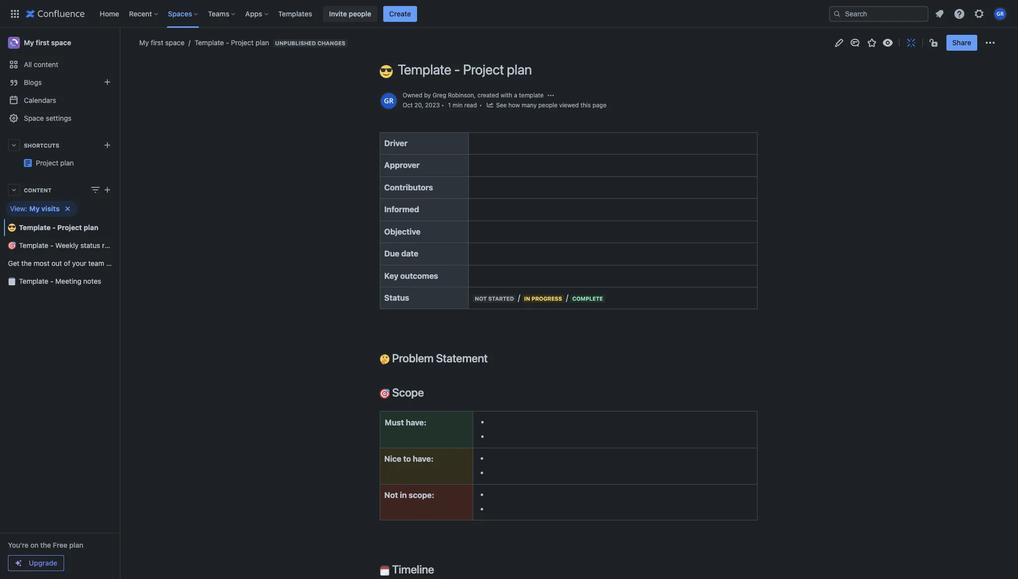 Task type: locate. For each thing, give the bounding box(es) containing it.
space down report
[[106, 259, 126, 268]]

get
[[8, 259, 19, 268]]

1 horizontal spatial /
[[567, 294, 569, 302]]

with
[[501, 91, 513, 99]]

problem
[[392, 352, 434, 365]]

template up "most"
[[19, 241, 48, 250]]

:sunglasses: image
[[380, 65, 393, 78], [8, 224, 16, 232], [8, 224, 16, 232]]

1 horizontal spatial copy image
[[487, 352, 499, 364]]

the right on
[[40, 541, 51, 550]]

people right the invite
[[349, 9, 372, 18]]

robinson
[[448, 91, 474, 99]]

the right 'get'
[[21, 259, 32, 268]]

view:
[[10, 204, 27, 213]]

informed
[[385, 205, 419, 214]]

space up all content link
[[51, 38, 71, 47]]

copy image
[[487, 352, 499, 364], [433, 564, 445, 576]]

- left the "weekly"
[[50, 241, 53, 250]]

manage page ownership image
[[547, 92, 555, 100]]

template - project plan down teams dropdown button
[[195, 38, 269, 47]]

1 horizontal spatial in
[[525, 296, 531, 302]]

1 vertical spatial in
[[400, 491, 407, 500]]

must
[[385, 418, 404, 427]]

my first space
[[24, 38, 71, 47], [139, 38, 185, 47]]

people
[[349, 9, 372, 18], [539, 101, 558, 109]]

- down visits
[[52, 223, 56, 232]]

,
[[474, 91, 476, 99]]

complete
[[573, 296, 603, 302]]

template for template - meeting notes link
[[19, 277, 48, 286]]

2 horizontal spatial template - project plan
[[398, 61, 532, 78]]

:calendar_spiral: image
[[380, 566, 390, 576], [380, 566, 390, 576]]

first down recent dropdown button
[[151, 38, 164, 47]]

not
[[475, 296, 487, 302]]

my first space link down recent dropdown button
[[139, 38, 185, 48]]

template down view: my visits
[[19, 223, 51, 232]]

space
[[24, 114, 44, 122]]

first
[[36, 38, 49, 47], [151, 38, 164, 47]]

-
[[226, 38, 229, 47], [455, 61, 461, 78], [52, 223, 56, 232], [50, 241, 53, 250], [50, 277, 53, 286]]

settings icon image
[[974, 8, 986, 20]]

template down "teams"
[[195, 38, 224, 47]]

0 vertical spatial in
[[525, 296, 531, 302]]

most
[[34, 259, 50, 268]]

add shortcut image
[[101, 139, 113, 151]]

created
[[478, 91, 499, 99]]

not started / in progress / complete
[[475, 294, 603, 302]]

project plan for project plan link under shortcuts dropdown button
[[36, 159, 74, 167]]

0 vertical spatial template - project plan
[[195, 38, 269, 47]]

1 vertical spatial template - project plan
[[398, 61, 532, 78]]

0 horizontal spatial space
[[51, 38, 71, 47]]

approver
[[385, 161, 420, 170]]

collapse sidebar image
[[108, 33, 130, 53]]

0 horizontal spatial template - project plan
[[19, 223, 98, 232]]

in right not
[[400, 491, 407, 500]]

started
[[489, 296, 514, 302]]

project plan
[[115, 155, 154, 163], [36, 159, 74, 167]]

0 horizontal spatial people
[[349, 9, 372, 18]]

problem statement
[[390, 352, 488, 365]]

you're on the free plan
[[8, 541, 83, 550]]

home
[[100, 9, 119, 18]]

confluence image
[[26, 8, 85, 20], [26, 8, 85, 20]]

space
[[51, 38, 71, 47], [165, 38, 185, 47], [106, 259, 126, 268]]

notes
[[83, 277, 101, 286]]

template up by on the top of the page
[[398, 61, 452, 78]]

banner
[[0, 0, 1019, 28]]

/ right the started
[[518, 294, 521, 302]]

2 my first space from the left
[[139, 38, 185, 47]]

have: right must
[[406, 418, 427, 427]]

template
[[195, 38, 224, 47], [398, 61, 452, 78], [19, 223, 51, 232], [19, 241, 48, 250], [19, 277, 48, 286]]

- left meeting
[[50, 277, 53, 286]]

:thinking: image
[[380, 355, 390, 365], [380, 355, 390, 365]]

not in scope:
[[385, 491, 435, 500]]

template - project plan up the "template - weekly status report" link
[[19, 223, 98, 232]]

my first space inside space 'element'
[[24, 38, 71, 47]]

project plan for project plan link above change view image
[[115, 155, 154, 163]]

a
[[514, 91, 518, 99]]

banner containing home
[[0, 0, 1019, 28]]

0 vertical spatial template - project plan link
[[185, 38, 269, 48]]

1 horizontal spatial my first space
[[139, 38, 185, 47]]

template - project plan up robinson
[[398, 61, 532, 78]]

2 vertical spatial template - project plan
[[19, 223, 98, 232]]

0 horizontal spatial /
[[518, 294, 521, 302]]

space down spaces
[[165, 38, 185, 47]]

plan
[[256, 38, 269, 47], [507, 61, 532, 78], [140, 155, 154, 163], [60, 159, 74, 167], [84, 223, 98, 232], [69, 541, 83, 550]]

project
[[231, 38, 254, 47], [463, 61, 504, 78], [115, 155, 138, 163], [36, 159, 58, 167], [57, 223, 82, 232]]

my first space up content
[[24, 38, 71, 47]]

1 vertical spatial have:
[[413, 455, 434, 464]]

- for template - meeting notes link
[[50, 277, 53, 286]]

2 horizontal spatial space
[[165, 38, 185, 47]]

template - weekly status report link
[[4, 237, 122, 255]]

oct 20, 2023
[[403, 101, 440, 109]]

template - project plan link up the "weekly"
[[4, 219, 115, 237]]

shortcuts
[[24, 142, 59, 149]]

templates link
[[275, 6, 315, 22]]

1 vertical spatial template - project plan link
[[4, 219, 115, 237]]

0 horizontal spatial copy image
[[433, 564, 445, 576]]

0 horizontal spatial the
[[21, 259, 32, 268]]

share
[[953, 38, 972, 47]]

upgrade button
[[8, 556, 64, 571]]

1 vertical spatial people
[[539, 101, 558, 109]]

template - meeting notes link
[[4, 273, 115, 291]]

0 vertical spatial people
[[349, 9, 372, 18]]

clear view image
[[62, 203, 74, 215]]

/
[[518, 294, 521, 302], [567, 294, 569, 302]]

outcomes
[[401, 271, 439, 280]]

key outcomes
[[385, 271, 439, 280]]

1 my first space from the left
[[24, 38, 71, 47]]

min
[[453, 101, 463, 109]]

people down the manage page ownership icon
[[539, 101, 558, 109]]

no restrictions image
[[929, 37, 941, 49]]

spaces button
[[165, 6, 202, 22]]

template down "most"
[[19, 277, 48, 286]]

create a blog image
[[101, 76, 113, 88]]

greg
[[433, 91, 447, 99]]

0 horizontal spatial project plan
[[36, 159, 74, 167]]

get the most out of your team space
[[8, 259, 126, 268]]

owned by greg robinson , created with a template
[[403, 91, 544, 99]]

contributors
[[385, 183, 433, 192]]

template - meeting notes
[[19, 277, 101, 286]]

view: my visits
[[10, 204, 60, 213]]

teams button
[[205, 6, 240, 22]]

my first space down recent dropdown button
[[139, 38, 185, 47]]

template for the leftmost template - project plan link
[[19, 223, 51, 232]]

0 horizontal spatial in
[[400, 491, 407, 500]]

:dart: image
[[8, 242, 16, 250], [8, 242, 16, 250]]

1 horizontal spatial space
[[106, 259, 126, 268]]

by
[[424, 91, 431, 99]]

0 vertical spatial copy image
[[487, 352, 499, 364]]

1 horizontal spatial the
[[40, 541, 51, 550]]

calendars link
[[4, 92, 115, 109]]

plan inside project plan link
[[140, 155, 154, 163]]

nice
[[385, 455, 402, 464]]

have: right to
[[413, 455, 434, 464]]

in inside not started / in progress / complete
[[525, 296, 531, 302]]

:notepad_spiral: image
[[8, 278, 16, 286], [8, 278, 16, 286]]

content button
[[4, 181, 115, 199]]

my right the view:
[[29, 204, 40, 213]]

1 first from the left
[[36, 38, 49, 47]]

of
[[64, 259, 70, 268]]

1 horizontal spatial first
[[151, 38, 164, 47]]

template - project plan link
[[185, 38, 269, 48], [4, 219, 115, 237]]

0 horizontal spatial my first space
[[24, 38, 71, 47]]

my first space link up all content link
[[4, 33, 115, 53]]

global element
[[6, 0, 828, 28]]

objective
[[385, 227, 421, 236]]

1 horizontal spatial people
[[539, 101, 558, 109]]

due date
[[385, 249, 419, 258]]

20,
[[415, 101, 424, 109]]

help icon image
[[954, 8, 966, 20]]

my right collapse sidebar icon
[[139, 38, 149, 47]]

- up robinson
[[455, 61, 461, 78]]

star image
[[867, 37, 878, 49]]

template - project plan image
[[24, 159, 32, 167]]

first up the all content on the top left of the page
[[36, 38, 49, 47]]

my
[[24, 38, 34, 47], [139, 38, 149, 47], [29, 204, 40, 213]]

/ right progress
[[567, 294, 569, 302]]

in left progress
[[525, 296, 531, 302]]

blogs
[[24, 78, 42, 87]]

:dart: image
[[380, 389, 390, 399], [380, 389, 390, 399]]

invite
[[329, 9, 347, 18]]

0 horizontal spatial first
[[36, 38, 49, 47]]

template - project plan link down teams dropdown button
[[185, 38, 269, 48]]

1 horizontal spatial project plan
[[115, 155, 154, 163]]

2 / from the left
[[567, 294, 569, 302]]

premium image
[[14, 560, 22, 568]]

with a template button
[[501, 91, 544, 100]]

statement
[[436, 352, 488, 365]]

1 vertical spatial copy image
[[433, 564, 445, 576]]

many
[[522, 101, 537, 109]]

you're
[[8, 541, 29, 550]]

all content link
[[4, 56, 115, 74]]



Task type: describe. For each thing, give the bounding box(es) containing it.
weekly
[[55, 241, 79, 250]]

project plan link down shortcuts dropdown button
[[36, 159, 74, 167]]

my up all
[[24, 38, 34, 47]]

project plan link up change view image
[[4, 154, 154, 172]]

unpublished changes
[[275, 40, 346, 46]]

first inside space 'element'
[[36, 38, 49, 47]]

scope:
[[409, 491, 435, 500]]

team
[[88, 259, 104, 268]]

recent button
[[126, 6, 162, 22]]

how
[[509, 101, 520, 109]]

all content
[[24, 60, 58, 69]]

invite people
[[329, 9, 372, 18]]

template - project plan inside space 'element'
[[19, 223, 98, 232]]

2 first from the left
[[151, 38, 164, 47]]

teams
[[208, 9, 230, 18]]

oct
[[403, 101, 413, 109]]

quick summary image
[[906, 37, 918, 49]]

get the most out of your team space link
[[4, 255, 126, 273]]

1 min read
[[448, 101, 477, 109]]

greg robinson image
[[381, 93, 397, 109]]

read
[[465, 101, 477, 109]]

copy image for problem statement
[[487, 352, 499, 364]]

your
[[72, 259, 86, 268]]

1 vertical spatial the
[[40, 541, 51, 550]]

0 horizontal spatial my first space link
[[4, 33, 115, 53]]

:sunglasses: image
[[380, 65, 393, 78]]

spaces
[[168, 9, 192, 18]]

- for the "template - weekly status report" link
[[50, 241, 53, 250]]

change view image
[[90, 184, 101, 196]]

report
[[102, 241, 122, 250]]

apps
[[245, 9, 262, 18]]

people inside global element
[[349, 9, 372, 18]]

unpublished
[[275, 40, 316, 46]]

date
[[402, 249, 419, 258]]

owned
[[403, 91, 423, 99]]

search image
[[834, 10, 842, 18]]

due
[[385, 249, 400, 258]]

home link
[[97, 6, 122, 22]]

viewed
[[560, 101, 579, 109]]

space element
[[0, 28, 154, 580]]

progress
[[532, 296, 563, 302]]

- down teams dropdown button
[[226, 38, 229, 47]]

out
[[51, 259, 62, 268]]

copy image for timeline
[[433, 564, 445, 576]]

key
[[385, 271, 399, 280]]

copy image
[[423, 386, 435, 398]]

space settings
[[24, 114, 72, 122]]

this
[[581, 101, 591, 109]]

space settings link
[[4, 109, 115, 127]]

upgrade
[[29, 559, 57, 568]]

see
[[497, 101, 507, 109]]

settings
[[46, 114, 72, 122]]

blogs link
[[4, 74, 115, 92]]

free
[[53, 541, 67, 550]]

see how many people viewed this page
[[497, 101, 607, 109]]

apps button
[[243, 6, 272, 22]]

edit this page image
[[834, 37, 846, 49]]

2023
[[425, 101, 440, 109]]

create a page image
[[101, 184, 113, 196]]

status
[[80, 241, 100, 250]]

1 horizontal spatial template - project plan
[[195, 38, 269, 47]]

create
[[389, 9, 411, 18]]

0 vertical spatial the
[[21, 259, 32, 268]]

calendars
[[24, 96, 56, 104]]

content
[[34, 60, 58, 69]]

must have:
[[385, 418, 427, 427]]

1 horizontal spatial template - project plan link
[[185, 38, 269, 48]]

all
[[24, 60, 32, 69]]

changes
[[318, 40, 346, 46]]

page
[[593, 101, 607, 109]]

create link
[[383, 6, 417, 22]]

0 horizontal spatial template - project plan link
[[4, 219, 115, 237]]

visits
[[41, 204, 60, 213]]

nice to have:
[[385, 455, 434, 464]]

- for the leftmost template - project plan link
[[52, 223, 56, 232]]

appswitcher icon image
[[9, 8, 21, 20]]

1 horizontal spatial my first space link
[[139, 38, 185, 48]]

greg robinson link
[[433, 91, 474, 99]]

notification icon image
[[934, 8, 946, 20]]

timeline
[[390, 563, 434, 577]]

more actions image
[[985, 37, 997, 49]]

stop watching image
[[882, 37, 894, 49]]

invite people button
[[323, 6, 377, 22]]

content
[[24, 187, 52, 193]]

1
[[448, 101, 451, 109]]

on
[[30, 541, 39, 550]]

scope
[[390, 386, 424, 399]]

0 vertical spatial have:
[[406, 418, 427, 427]]

not
[[385, 491, 398, 500]]

templates
[[278, 9, 312, 18]]

template - weekly status report
[[19, 241, 122, 250]]

Search field
[[830, 6, 929, 22]]

recent
[[129, 9, 152, 18]]

status
[[385, 294, 410, 302]]

1 / from the left
[[518, 294, 521, 302]]

to
[[404, 455, 411, 464]]

template for the "template - weekly status report" link
[[19, 241, 48, 250]]



Task type: vqa. For each thing, say whether or not it's contained in the screenshot.
List to the left
no



